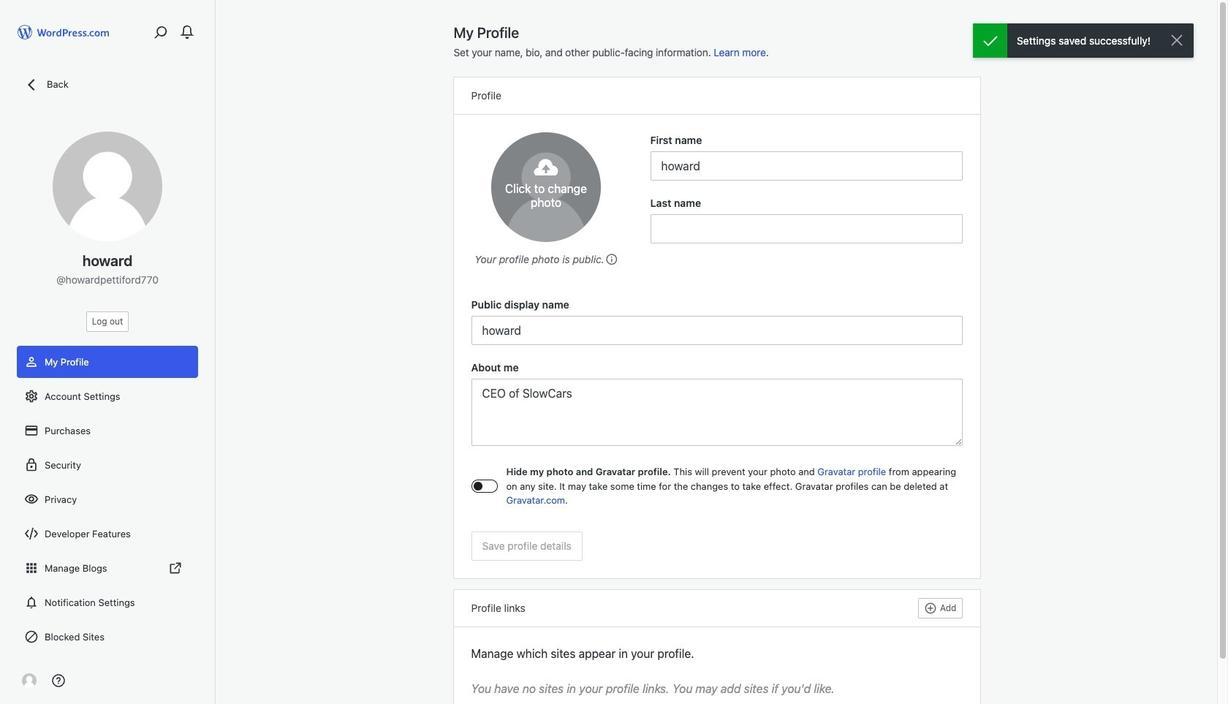 Task type: vqa. For each thing, say whether or not it's contained in the screenshot.
My Mailboxes link
no



Task type: locate. For each thing, give the bounding box(es) containing it.
settings image
[[24, 389, 39, 404]]

visibility image
[[24, 492, 39, 507]]

person image
[[24, 355, 39, 369]]

howard image
[[53, 132, 162, 241], [491, 132, 601, 242], [22, 673, 37, 688]]

main content
[[454, 23, 980, 704]]

group
[[650, 132, 962, 181], [650, 195, 962, 243], [471, 297, 962, 345], [471, 360, 962, 450]]

1 horizontal spatial howard image
[[53, 132, 162, 241]]

block image
[[24, 629, 39, 644]]

more information image
[[604, 252, 618, 266]]

None text field
[[650, 214, 962, 243], [471, 316, 962, 345], [650, 214, 962, 243], [471, 316, 962, 345]]

lock image
[[24, 458, 39, 472]]

notifications image
[[24, 595, 39, 610]]

None text field
[[650, 151, 962, 181], [471, 379, 962, 446], [650, 151, 962, 181], [471, 379, 962, 446]]



Task type: describe. For each thing, give the bounding box(es) containing it.
0 horizontal spatial howard image
[[22, 673, 37, 688]]

dismiss image
[[1168, 31, 1186, 49]]

apps image
[[24, 561, 39, 575]]

notice status
[[973, 23, 1194, 58]]

credit_card image
[[24, 423, 39, 438]]

2 horizontal spatial howard image
[[491, 132, 601, 242]]



